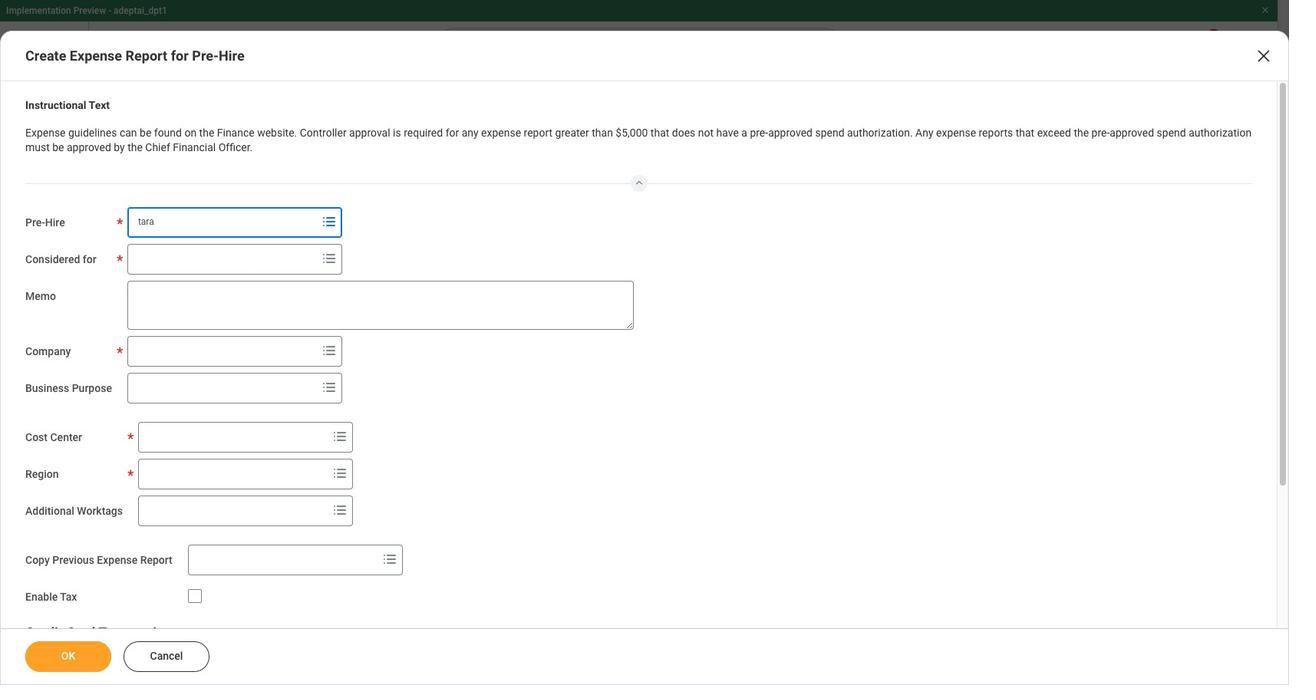 Task type: describe. For each thing, give the bounding box(es) containing it.
for inside expense guidelines can be found on the finance website. controller approval is required for any expense report greater than $5,000 that does not have a pre-approved spend authorization. any expense reports that exceed the pre-approved spend authorization must be approved by the chief financial officer.
[[446, 126, 459, 139]]

adeptai_dpt1
[[114, 5, 167, 16]]

credit
[[25, 625, 63, 641]]

actions
[[397, 272, 428, 283]]

expense inside expense report date
[[487, 260, 522, 271]]

close environment banner image
[[1261, 5, 1270, 15]]

report inside button
[[378, 140, 411, 153]]

Business Purpose field
[[128, 375, 317, 402]]

reports
[[979, 126, 1013, 139]]

profile logan mcneil element
[[1225, 29, 1268, 63]]

1 vertical spatial transactions
[[98, 625, 179, 641]]

travel
[[64, 266, 98, 280]]

reports inside navigation pane region
[[114, 192, 158, 206]]

items per page element
[[1027, 655, 1160, 685]]

expenses hub element
[[64, 97, 190, 118]]

authorization
[[1189, 126, 1252, 139]]

expense transactions link
[[12, 218, 233, 255]]

report inside button
[[545, 140, 577, 153]]

6 column header from the left
[[1088, 209, 1156, 289]]

Cost Center field
[[139, 424, 328, 452]]

row containing workforce planning review meeting
[[276, 182, 1289, 229]]

must
[[25, 141, 50, 154]]

status
[[562, 272, 589, 283]]

than
[[592, 126, 613, 139]]

have
[[716, 126, 739, 139]]

ok button
[[25, 642, 111, 672]]

status button
[[556, 210, 622, 288]]

Pre-Hire field
[[128, 208, 317, 236]]

expense inside expense guidelines can be found on the finance website. controller approval is required for any expense report greater than $5,000 that does not have a pre-approved spend authorization. any expense reports that exceed the pre-approved spend authorization must be approved by the chief financial officer.
[[25, 126, 66, 139]]

expense transactions
[[64, 229, 185, 243]]

finance
[[217, 126, 255, 139]]

links
[[127, 365, 156, 379]]

hub
[[134, 98, 162, 117]]

row containing exp-00007856
[[276, 370, 1289, 417]]

purpose
[[72, 382, 112, 395]]

human resources offsite
[[629, 289, 734, 300]]

exp-00008599 link
[[283, 239, 344, 253]]

row containing exp-00007415
[[276, 511, 1289, 558]]

exp-00008267 link
[[283, 333, 344, 347]]

exp-00007415 link
[[283, 521, 344, 535]]

global for 9th global modern link from the bottom
[[1229, 242, 1256, 253]]

copy
[[25, 554, 50, 567]]

3 prompts image from the top
[[320, 342, 338, 360]]

modern for third global modern link from the bottom
[[1258, 524, 1289, 535]]

global modern for 3rd global modern link from the top
[[1229, 289, 1289, 312]]

not
[[698, 126, 714, 139]]

expense reports
[[64, 192, 158, 206]]

1 horizontal spatial the
[[199, 126, 214, 139]]

memo button
[[623, 210, 767, 288]]

memo inside memo popup button
[[630, 272, 656, 283]]

1 horizontal spatial approved
[[768, 126, 813, 139]]

expense up pre-hire
[[64, 192, 111, 206]]

00008599
[[303, 242, 344, 253]]

global for sixth global modern link from the bottom
[[1229, 383, 1256, 394]]

required
[[404, 126, 443, 139]]

financial
[[130, 430, 171, 443]]

global modern for fifth global modern link from the bottom of the page
[[1229, 430, 1289, 453]]

exp- for 00007415
[[283, 524, 303, 535]]

1 column header from the left
[[767, 209, 823, 289]]

link image
[[28, 363, 46, 381]]

payment elections
[[64, 302, 167, 317]]

3 column header from the left
[[929, 209, 981, 289]]

well-
[[173, 430, 196, 443]]

modern for sixth global modern link from the bottom
[[1258, 383, 1289, 394]]

global modern for 9th global modern link from the bottom
[[1229, 242, 1289, 265]]

elections
[[116, 302, 167, 317]]

00007856
[[303, 383, 344, 394]]

global modern for 7th global modern link from the bottom
[[1229, 336, 1289, 359]]

global for 7th global modern link from the bottom
[[1229, 336, 1256, 347]]

for left profile
[[83, 254, 96, 266]]

navigation pane region
[[0, 71, 246, 685]]

report inside popup button
[[321, 272, 349, 283]]

6 global modern link from the top
[[1229, 427, 1289, 453]]

dialog containing create expense report for pre-hire
[[0, 31, 1289, 685]]

cancel
[[150, 650, 183, 662]]

considered for
[[25, 254, 96, 266]]

0 horizontal spatial be
[[52, 141, 64, 154]]

find for find expense reports
[[693, 140, 713, 153]]

create expense report
[[301, 140, 411, 153]]

2 expense from the left
[[936, 126, 976, 139]]

exp- for 00008599
[[283, 242, 303, 253]]

0 vertical spatial be
[[140, 126, 151, 139]]

expense report date button
[[480, 210, 555, 288]]

1 expense from the left
[[481, 126, 521, 139]]

human
[[629, 289, 659, 300]]

center
[[50, 432, 82, 444]]

prompts image for worktags
[[331, 501, 349, 520]]

chief
[[145, 141, 170, 154]]

enable
[[25, 591, 58, 604]]

row containing human resources offsite
[[276, 276, 1289, 323]]

considered
[[25, 254, 80, 266]]

exp-00007703 link
[[283, 427, 344, 441]]

find expense reports
[[693, 140, 797, 153]]

0 horizontal spatial the
[[127, 141, 143, 154]]

global modern link inside row
[[1229, 615, 1289, 641]]

any
[[462, 126, 479, 139]]

exp-00007856
[[283, 383, 344, 394]]

4 global modern link from the top
[[1229, 333, 1289, 359]]

previous
[[52, 554, 94, 567]]

prompts image for purpose
[[320, 379, 338, 397]]

Additional Worktags field
[[139, 498, 328, 525]]

is
[[393, 126, 401, 139]]

prompts image for center
[[331, 428, 349, 446]]

expense report
[[284, 272, 349, 283]]

2 global modern link from the top
[[1229, 239, 1289, 265]]

implementation preview -   adeptai_dpt1 banner
[[0, 0, 1278, 71]]

exp- for 00008267
[[283, 336, 303, 347]]

row containing exp-00007352
[[276, 558, 1289, 605]]

2 spend from the left
[[1157, 126, 1186, 139]]

website.
[[257, 126, 297, 139]]

row containing exp-00008599
[[276, 229, 1289, 276]]

Company field
[[128, 338, 317, 366]]

suggested links button
[[12, 354, 233, 391]]

suggested links element
[[12, 391, 233, 452]]

authorization.
[[847, 126, 913, 139]]

global for 3rd global modern link from the top
[[1229, 289, 1256, 300]]

by
[[114, 141, 125, 154]]

ext link image
[[202, 398, 220, 414]]

company
[[25, 346, 71, 358]]

find out your financial well-being
[[64, 430, 223, 443]]

meeting
[[629, 208, 663, 218]]

global for third global modern link from the bottom
[[1229, 524, 1256, 535]]

copy previous expense report
[[25, 554, 172, 567]]

create expense report for pre-hire inside dialog
[[25, 48, 245, 64]]

2 pre- from the left
[[1092, 126, 1110, 139]]

-
[[108, 5, 111, 16]]

reports for my expense reports
[[332, 193, 368, 204]]

enable tax
[[25, 591, 77, 604]]

00008267
[[303, 336, 344, 347]]

0 vertical spatial pre-
[[192, 48, 219, 64]]

payment
[[64, 302, 113, 317]]

instructional
[[25, 99, 86, 111]]

business purpose
[[25, 382, 112, 395]]

expense inside button
[[502, 140, 542, 153]]

additional
[[25, 505, 74, 518]]

0 horizontal spatial pre-
[[25, 217, 45, 229]]

create expense report for pre-hire inside create expense report for pre-hire button
[[467, 140, 636, 153]]

modern for global modern link inside row
[[1258, 618, 1289, 628]]

2 column header from the left
[[823, 209, 929, 289]]

5 column header from the left
[[1036, 209, 1088, 289]]

hire inside button
[[616, 140, 636, 153]]

exp-00007415
[[283, 524, 344, 535]]

global for 2nd global modern link from the bottom of the page
[[1229, 571, 1256, 582]]

card
[[66, 625, 95, 641]]

workforce
[[629, 195, 671, 206]]

report
[[524, 126, 553, 139]]

transactions inside navigation pane region
[[114, 229, 185, 243]]

cost
[[25, 432, 48, 444]]

global modern for 2nd global modern link from the bottom of the page
[[1229, 571, 1289, 594]]

Considered for field
[[128, 246, 317, 274]]

row containing expense report date
[[276, 209, 1289, 289]]

Memo text field
[[127, 281, 634, 330]]



Task type: locate. For each thing, give the bounding box(es) containing it.
expense up date
[[487, 260, 522, 271]]

expense report button
[[277, 210, 389, 288]]

2 vertical spatial prompts image
[[320, 342, 338, 360]]

create for create expense report for pre-hire button
[[467, 140, 499, 153]]

0 horizontal spatial that
[[651, 126, 669, 139]]

2 horizontal spatial approved
[[1110, 126, 1154, 139]]

exceed
[[1037, 126, 1071, 139]]

global inside row
[[1229, 618, 1256, 628]]

expense inside popup button
[[284, 272, 319, 283]]

a
[[742, 126, 747, 139]]

report
[[125, 48, 167, 64], [378, 140, 411, 153], [545, 140, 577, 153], [321, 272, 349, 283], [487, 272, 515, 283], [140, 554, 172, 567]]

10 global modern link from the top
[[1229, 615, 1289, 641]]

1 modern from the top
[[1258, 195, 1289, 206]]

business
[[25, 382, 69, 395]]

0 vertical spatial find
[[693, 140, 713, 153]]

2 vertical spatial hire
[[45, 217, 65, 229]]

greater
[[555, 126, 589, 139]]

x image
[[1255, 47, 1273, 65]]

global modern for 10th global modern link from the bottom of the page
[[1229, 195, 1289, 218]]

3 modern from the top
[[1258, 289, 1289, 300]]

expense right my
[[292, 193, 330, 204]]

8 row from the top
[[276, 464, 1289, 511]]

6 global modern from the top
[[1229, 430, 1289, 453]]

7 global modern link from the top
[[1229, 474, 1289, 500]]

pre-hire
[[25, 217, 65, 229]]

3 exp- from the top
[[283, 383, 303, 394]]

exp- up expense report
[[283, 242, 303, 253]]

1 prompts image from the top
[[320, 213, 338, 231]]

exp- down exp-00007415
[[283, 571, 303, 582]]

memo inside dialog
[[25, 290, 56, 303]]

find down not
[[693, 140, 713, 153]]

prompts image for for
[[320, 250, 338, 268]]

6 row from the top
[[276, 370, 1289, 417]]

memo up human
[[630, 272, 656, 283]]

create inside button
[[467, 140, 499, 153]]

exp- up copy previous expense report field
[[283, 524, 303, 535]]

for inside button
[[580, 140, 594, 153]]

create expense report for pre-hire
[[25, 48, 245, 64], [467, 140, 636, 153]]

8 global from the top
[[1229, 524, 1256, 535]]

expense down exp-00008599 on the top left
[[284, 272, 319, 283]]

0 horizontal spatial spend
[[815, 126, 845, 139]]

credit card transactions
[[25, 625, 179, 641]]

reports inside button
[[759, 140, 797, 153]]

7 column header from the left
[[1156, 209, 1223, 289]]

profile
[[102, 266, 138, 280]]

0 horizontal spatial create
[[25, 48, 66, 64]]

2 horizontal spatial hire
[[616, 140, 636, 153]]

9 global modern from the top
[[1229, 571, 1289, 594]]

financial
[[173, 141, 216, 154]]

7 exp- from the top
[[283, 571, 303, 582]]

5 global modern link from the top
[[1229, 380, 1289, 406]]

modern for 9th global modern link from the bottom
[[1258, 242, 1289, 253]]

1 vertical spatial prompts image
[[320, 250, 338, 268]]

find
[[693, 140, 713, 153], [64, 430, 85, 443]]

1 horizontal spatial create
[[301, 140, 332, 153]]

2 horizontal spatial the
[[1074, 126, 1089, 139]]

find inside suggested links element
[[64, 430, 85, 443]]

row containing exp-00007703
[[276, 417, 1289, 464]]

global modern inside row
[[1229, 618, 1289, 641]]

prompts image for previous
[[380, 551, 399, 569]]

0 horizontal spatial hire
[[45, 217, 65, 229]]

pre-
[[192, 48, 219, 64], [596, 140, 616, 153], [25, 217, 45, 229]]

that left exceed
[[1016, 126, 1035, 139]]

expense
[[70, 48, 122, 64], [25, 126, 66, 139], [335, 140, 376, 153], [502, 140, 542, 153], [716, 140, 757, 153], [64, 192, 111, 206], [292, 193, 330, 204], [64, 229, 111, 243], [487, 260, 522, 271], [284, 272, 319, 283], [97, 554, 138, 567]]

global modern for global modern link inside row
[[1229, 618, 1289, 641]]

worktags
[[77, 505, 123, 518]]

exp- up exp-00007549 link
[[283, 430, 303, 441]]

expense up the must
[[25, 126, 66, 139]]

actions button
[[390, 210, 480, 288]]

expense reports link
[[12, 181, 233, 218]]

1 that from the left
[[651, 126, 669, 139]]

1 global modern from the top
[[1229, 195, 1289, 218]]

0 horizontal spatial create expense report for pre-hire
[[25, 48, 245, 64]]

2 horizontal spatial reports
[[759, 140, 797, 153]]

exp- inside "link"
[[283, 430, 303, 441]]

Copy Previous Expense Report field
[[189, 547, 377, 574]]

2 prompts image from the top
[[320, 250, 338, 268]]

10 row from the top
[[276, 558, 1289, 605]]

be right can
[[140, 126, 151, 139]]

2 modern from the top
[[1258, 242, 1289, 253]]

expense down a
[[716, 140, 757, 153]]

expense right 'any' at the left of the page
[[481, 126, 521, 139]]

1 horizontal spatial that
[[1016, 126, 1035, 139]]

report inside expense report date
[[487, 272, 515, 283]]

my
[[276, 193, 290, 204]]

$5,000
[[616, 126, 648, 139]]

5 global from the top
[[1229, 383, 1256, 394]]

10 global from the top
[[1229, 618, 1256, 628]]

approved
[[768, 126, 813, 139], [1110, 126, 1154, 139], [67, 141, 111, 154]]

pre- right exceed
[[1092, 126, 1110, 139]]

find inside button
[[693, 140, 713, 153]]

being
[[196, 430, 223, 443]]

0 horizontal spatial memo
[[25, 290, 56, 303]]

date
[[517, 272, 536, 283]]

for down greater
[[580, 140, 594, 153]]

modern for 7th global modern link from the bottom
[[1258, 336, 1289, 347]]

prompts image up expense report
[[320, 250, 338, 268]]

3 global modern from the top
[[1229, 289, 1289, 312]]

global modern link
[[1229, 192, 1289, 218], [1229, 239, 1289, 265], [1229, 286, 1289, 312], [1229, 333, 1289, 359], [1229, 380, 1289, 406], [1229, 427, 1289, 453], [1229, 474, 1289, 500], [1229, 521, 1289, 547], [1229, 568, 1289, 594], [1229, 615, 1289, 641]]

1 horizontal spatial pre-
[[192, 48, 219, 64]]

1 global from the top
[[1229, 195, 1256, 206]]

1 horizontal spatial create expense report for pre-hire
[[467, 140, 636, 153]]

9 row from the top
[[276, 511, 1289, 558]]

memo down considered
[[25, 290, 56, 303]]

approval
[[349, 126, 390, 139]]

my tasks element
[[1183, 29, 1225, 63]]

exp- for 00007549
[[283, 477, 303, 488]]

2 horizontal spatial create
[[467, 140, 499, 153]]

0 vertical spatial create expense report for pre-hire
[[25, 48, 245, 64]]

5 row from the top
[[276, 323, 1289, 370]]

row containing exp-00007549
[[276, 464, 1289, 511]]

travel profile link
[[12, 255, 233, 292]]

global modern row
[[276, 605, 1289, 652]]

1 horizontal spatial be
[[140, 126, 151, 139]]

controller
[[300, 126, 347, 139]]

global modern for fourth global modern link from the bottom of the page
[[1229, 477, 1289, 500]]

2 that from the left
[[1016, 126, 1035, 139]]

1 horizontal spatial hire
[[219, 48, 245, 64]]

0 horizontal spatial pre-
[[750, 126, 768, 139]]

exp-00008267
[[283, 336, 344, 347]]

00007703
[[303, 430, 344, 441]]

row containing exp-00008267
[[276, 323, 1289, 370]]

find expense reports button
[[668, 132, 822, 163]]

that left 'does'
[[651, 126, 669, 139]]

expense right any
[[936, 126, 976, 139]]

row
[[276, 182, 1289, 229], [276, 209, 1289, 289], [276, 229, 1289, 276], [276, 276, 1289, 323], [276, 323, 1289, 370], [276, 370, 1289, 417], [276, 417, 1289, 464], [276, 464, 1289, 511], [276, 511, 1289, 558], [276, 558, 1289, 605]]

1 vertical spatial pre-
[[596, 140, 616, 153]]

1 pre- from the left
[[750, 126, 768, 139]]

7 modern from the top
[[1258, 477, 1289, 488]]

1 horizontal spatial memo
[[630, 272, 656, 283]]

expense right previous
[[97, 554, 138, 567]]

3 row from the top
[[276, 229, 1289, 276]]

the right exceed
[[1074, 126, 1089, 139]]

exp-00007549
[[283, 477, 344, 488]]

pre- inside create expense report for pre-hire button
[[596, 140, 616, 153]]

global modern for sixth global modern link from the bottom
[[1229, 383, 1289, 406]]

status
[[1169, 676, 1247, 685]]

7 global modern from the top
[[1229, 477, 1289, 500]]

8 modern from the top
[[1258, 524, 1289, 535]]

global
[[1229, 195, 1256, 206], [1229, 242, 1256, 253], [1229, 289, 1256, 300], [1229, 336, 1256, 347], [1229, 383, 1256, 394], [1229, 430, 1256, 441], [1229, 477, 1256, 488], [1229, 524, 1256, 535], [1229, 571, 1256, 582], [1229, 618, 1256, 628]]

8 global modern link from the top
[[1229, 521, 1289, 547]]

expense down report
[[502, 140, 542, 153]]

expense inside button
[[716, 140, 757, 153]]

exp- up "exp-00007703" "link"
[[283, 383, 303, 394]]

create expense report for pre-hire down report
[[467, 140, 636, 153]]

exp- up exp-00007856 link
[[283, 336, 303, 347]]

exp-00007856 link
[[283, 380, 344, 394]]

2 row from the top
[[276, 209, 1289, 289]]

find out your financial well-being link
[[12, 421, 233, 452]]

2 horizontal spatial pre-
[[596, 140, 616, 153]]

create expense report button
[[276, 132, 435, 163]]

create down implementation
[[25, 48, 66, 64]]

4 global modern from the top
[[1229, 336, 1289, 359]]

9 global from the top
[[1229, 571, 1256, 582]]

1 exp- from the top
[[283, 242, 303, 253]]

create for create expense report button
[[301, 140, 332, 153]]

preview
[[73, 5, 106, 16]]

7 global from the top
[[1229, 477, 1256, 488]]

find left out
[[64, 430, 85, 443]]

6 modern from the top
[[1258, 430, 1289, 441]]

00007352
[[303, 571, 344, 582]]

00007549
[[303, 477, 344, 488]]

expense inside button
[[335, 140, 376, 153]]

ok
[[61, 650, 75, 662]]

exp- for 00007856
[[283, 383, 303, 394]]

chevron up image
[[630, 175, 648, 188]]

any
[[916, 126, 934, 139]]

prompts image down my expense reports
[[320, 213, 338, 231]]

1 horizontal spatial spend
[[1157, 126, 1186, 139]]

5 modern from the top
[[1258, 383, 1289, 394]]

planning
[[674, 195, 709, 206]]

be right the must
[[52, 141, 64, 154]]

create expense report for pre-hire down adeptai_dpt1
[[25, 48, 245, 64]]

exp-00007352
[[283, 571, 344, 582]]

for
[[171, 48, 189, 64], [446, 126, 459, 139], [580, 140, 594, 153], [83, 254, 96, 266]]

payment elections link
[[12, 292, 233, 328]]

global for global modern link inside row
[[1229, 618, 1256, 628]]

modern for 3rd global modern link from the top
[[1258, 289, 1289, 300]]

the right by
[[127, 141, 143, 154]]

workforce planning review meeting
[[629, 195, 743, 218]]

suggested
[[64, 365, 124, 379]]

Region field
[[139, 461, 328, 488]]

modern for fourth global modern link from the bottom of the page
[[1258, 477, 1289, 488]]

cancel button
[[124, 642, 209, 672]]

2 exp- from the top
[[283, 336, 303, 347]]

expenses
[[64, 98, 131, 117]]

1 vertical spatial hire
[[616, 140, 636, 153]]

4 global from the top
[[1229, 336, 1256, 347]]

transactions
[[114, 229, 185, 243], [98, 625, 179, 641]]

does
[[672, 126, 695, 139]]

for left 'any' at the left of the page
[[446, 126, 459, 139]]

expense down the approval
[[335, 140, 376, 153]]

transactions down expense reports link
[[114, 229, 185, 243]]

chevron down small image
[[202, 363, 220, 381]]

cell
[[276, 182, 390, 229], [390, 182, 480, 229], [480, 182, 556, 229], [556, 182, 623, 229], [767, 182, 823, 229], [823, 182, 929, 229], [929, 182, 981, 229], [981, 182, 1036, 229], [1036, 182, 1088, 229], [1088, 182, 1156, 229], [1156, 182, 1223, 229], [390, 229, 480, 276], [480, 229, 556, 276], [556, 229, 623, 276], [623, 229, 767, 276], [767, 229, 823, 276], [823, 229, 929, 276], [929, 229, 981, 276], [981, 229, 1036, 276], [1036, 229, 1088, 276], [1088, 229, 1156, 276], [1156, 229, 1223, 276], [276, 276, 390, 323], [390, 276, 480, 323], [480, 276, 556, 323], [556, 276, 623, 323], [767, 276, 823, 323], [823, 276, 929, 323], [929, 276, 981, 323], [981, 276, 1036, 323], [1036, 276, 1088, 323], [1088, 276, 1156, 323], [1156, 276, 1223, 323], [390, 323, 480, 370], [480, 323, 556, 370], [556, 323, 623, 370], [623, 323, 767, 370], [767, 323, 823, 370], [823, 323, 929, 370], [929, 323, 981, 370], [981, 323, 1036, 370], [1036, 323, 1088, 370], [1088, 323, 1156, 370], [1156, 323, 1223, 370], [390, 370, 480, 417], [480, 370, 556, 417], [556, 370, 623, 417], [623, 370, 767, 417], [767, 370, 823, 417], [823, 370, 929, 417], [929, 370, 981, 417], [981, 370, 1036, 417], [1036, 370, 1088, 417], [1088, 370, 1156, 417], [1156, 370, 1223, 417], [390, 417, 480, 464], [480, 417, 556, 464], [556, 417, 623, 464], [623, 417, 767, 464], [767, 417, 823, 464], [823, 417, 929, 464], [929, 417, 981, 464], [981, 417, 1036, 464], [1036, 417, 1088, 464], [1088, 417, 1156, 464], [1156, 417, 1223, 464], [390, 464, 480, 511], [480, 464, 556, 511], [556, 464, 623, 511], [623, 464, 767, 511], [767, 464, 823, 511], [823, 464, 929, 511], [929, 464, 981, 511], [981, 464, 1036, 511], [1036, 464, 1088, 511], [1088, 464, 1156, 511], [1156, 464, 1223, 511], [390, 511, 480, 558], [480, 511, 556, 558], [556, 511, 623, 558], [623, 511, 767, 558], [767, 511, 823, 558], [823, 511, 929, 558], [929, 511, 981, 558], [981, 511, 1036, 558], [1036, 511, 1088, 558], [1088, 511, 1156, 558], [1156, 511, 1223, 558], [390, 558, 480, 605], [480, 558, 556, 605], [556, 558, 623, 605], [623, 558, 767, 605], [767, 558, 823, 605], [823, 558, 929, 605], [929, 558, 981, 605], [981, 558, 1036, 605], [1036, 558, 1088, 605], [1088, 558, 1156, 605], [1156, 558, 1223, 605], [390, 605, 480, 652], [981, 605, 1036, 652], [1036, 605, 1088, 652]]

implementation
[[6, 5, 71, 16]]

cost center
[[25, 432, 82, 444]]

notifications element
[[1140, 29, 1183, 63]]

modern inside the global modern row
[[1258, 618, 1289, 628]]

spend left authorization
[[1157, 126, 1186, 139]]

2 global from the top
[[1229, 242, 1256, 253]]

prompts image
[[320, 213, 338, 231], [320, 250, 338, 268], [320, 342, 338, 360]]

7 row from the top
[[276, 417, 1289, 464]]

6 exp- from the top
[[283, 524, 303, 535]]

create down controller
[[301, 140, 332, 153]]

suggested links
[[64, 365, 156, 379]]

1 horizontal spatial pre-
[[1092, 126, 1110, 139]]

0 horizontal spatial find
[[64, 430, 85, 443]]

global for fourth global modern link from the bottom of the page
[[1229, 477, 1256, 488]]

3 global modern link from the top
[[1229, 286, 1289, 312]]

expense down preview
[[70, 48, 122, 64]]

0 vertical spatial memo
[[630, 272, 656, 283]]

2 global modern from the top
[[1229, 242, 1289, 265]]

reports for find expense reports
[[759, 140, 797, 153]]

4 exp- from the top
[[283, 430, 303, 441]]

column header
[[767, 209, 823, 289], [823, 209, 929, 289], [929, 209, 981, 289], [981, 209, 1036, 289], [1036, 209, 1088, 289], [1088, 209, 1156, 289], [1156, 209, 1223, 289]]

1 horizontal spatial reports
[[332, 193, 368, 204]]

prompts image
[[320, 379, 338, 397], [331, 428, 349, 446], [331, 465, 349, 483], [331, 501, 349, 520], [380, 551, 399, 569]]

spend left authorization.
[[815, 126, 845, 139]]

offsite
[[707, 289, 734, 300]]

1 horizontal spatial expense
[[936, 126, 976, 139]]

0 horizontal spatial expense
[[481, 126, 521, 139]]

found
[[154, 126, 182, 139]]

1 vertical spatial memo
[[25, 290, 56, 303]]

1 row from the top
[[276, 182, 1289, 229]]

0 vertical spatial prompts image
[[320, 213, 338, 231]]

1 vertical spatial find
[[64, 430, 85, 443]]

5 exp- from the top
[[283, 477, 303, 488]]

create down 'any' at the left of the page
[[467, 140, 499, 153]]

1 spend from the left
[[815, 126, 845, 139]]

my expense reports
[[276, 193, 368, 204]]

modern for fifth global modern link from the bottom of the page
[[1258, 430, 1289, 441]]

9 global modern link from the top
[[1229, 568, 1289, 594]]

exp- up exp-00007415 link
[[283, 477, 303, 488]]

modern for 10th global modern link from the bottom of the page
[[1258, 195, 1289, 206]]

0 horizontal spatial approved
[[67, 141, 111, 154]]

exp- for 00007352
[[283, 571, 303, 582]]

3 global from the top
[[1229, 289, 1256, 300]]

expense up considered for on the left top
[[64, 229, 111, 243]]

expense guidelines can be found on the finance website. controller approval is required for any expense report greater than $5,000 that does not have a pre-approved spend authorization. any expense reports that exceed the pre-approved spend authorization must be approved by the chief financial officer.
[[25, 126, 1254, 154]]

for up expenses hub element at top
[[171, 48, 189, 64]]

0 vertical spatial hire
[[219, 48, 245, 64]]

the right on
[[199, 126, 214, 139]]

4 row from the top
[[276, 276, 1289, 323]]

10 modern from the top
[[1258, 618, 1289, 628]]

on
[[184, 126, 197, 139]]

dialog
[[0, 31, 1289, 685]]

1 horizontal spatial find
[[693, 140, 713, 153]]

1 vertical spatial be
[[52, 141, 64, 154]]

transactions up cancel
[[98, 625, 179, 641]]

create inside button
[[301, 140, 332, 153]]

your
[[106, 430, 127, 443]]

travel profile
[[64, 266, 138, 280]]

exp- for 00007703
[[283, 430, 303, 441]]

global for fifth global modern link from the bottom of the page
[[1229, 430, 1256, 441]]

8 global modern from the top
[[1229, 524, 1289, 547]]

4 column header from the left
[[981, 209, 1036, 289]]

memo
[[630, 272, 656, 283], [25, 290, 56, 303]]

pre- right a
[[750, 126, 768, 139]]

6 global from the top
[[1229, 430, 1256, 441]]

1 global modern link from the top
[[1229, 192, 1289, 218]]

2 vertical spatial pre-
[[25, 217, 45, 229]]

prompts image up 00007856
[[320, 342, 338, 360]]

hire
[[219, 48, 245, 64], [616, 140, 636, 153], [45, 217, 65, 229]]

4 modern from the top
[[1258, 336, 1289, 347]]

5 global modern from the top
[[1229, 383, 1289, 406]]

find for find out your financial well-being
[[64, 430, 85, 443]]

prompts image for hire
[[320, 213, 338, 231]]

1 vertical spatial create expense report for pre-hire
[[467, 140, 636, 153]]

create
[[25, 48, 66, 64], [301, 140, 332, 153], [467, 140, 499, 153]]

0 vertical spatial transactions
[[114, 229, 185, 243]]

0 horizontal spatial reports
[[114, 192, 158, 206]]

modern for 2nd global modern link from the bottom of the page
[[1258, 571, 1289, 582]]

text
[[89, 99, 110, 111]]

global modern for third global modern link from the bottom
[[1229, 524, 1289, 547]]

10 global modern from the top
[[1229, 618, 1289, 641]]

9 modern from the top
[[1258, 571, 1289, 582]]

global for 10th global modern link from the bottom of the page
[[1229, 195, 1256, 206]]



Task type: vqa. For each thing, say whether or not it's contained in the screenshot.
the Expense Report
yes



